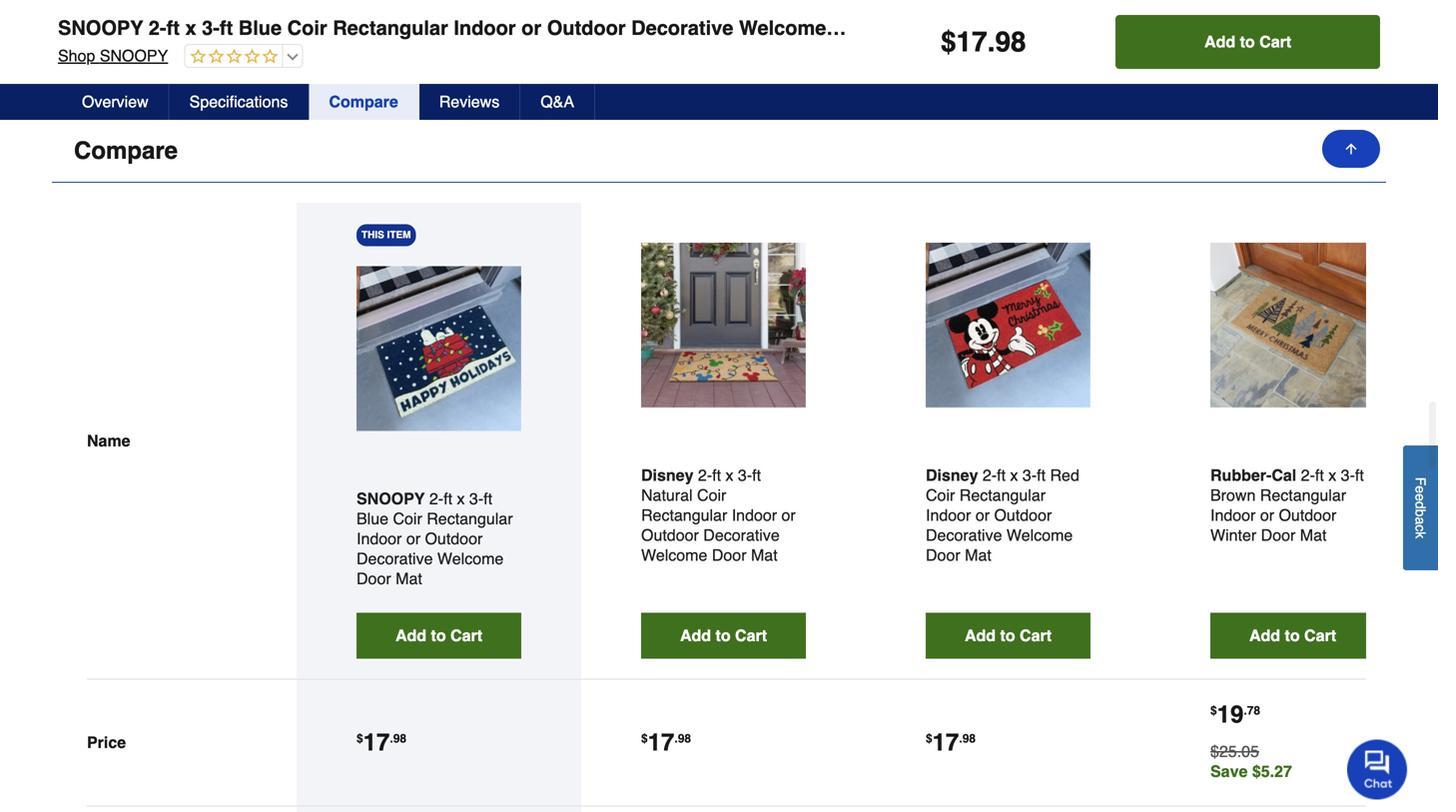 Task type: describe. For each thing, give the bounding box(es) containing it.
1 vertical spatial snoopy
[[100, 46, 168, 65]]

decorative for 2-ft x 3-ft blue coir rectangular indoor or outdoor decorative welcome door mat
[[357, 550, 433, 568]]

this
[[362, 229, 384, 241]]

to for 2-ft x 3-ft brown rectangular indoor or outdoor winter door mat
[[1285, 627, 1300, 645]]

rectangular for 2-ft x 3-ft natural coir rectangular indoor or outdoor decorative welcome door mat
[[641, 506, 728, 525]]

specifications button
[[170, 84, 309, 120]]

mat inside 2-ft x 3-ft brown rectangular indoor or outdoor winter door mat
[[1301, 526, 1327, 545]]

2-ft x 3-ft blue coir rectangular indoor or outdoor decorative welcome door mat
[[357, 490, 513, 588]]

disney for 2-ft x 3-ft red coir rectangular indoor or outdoor decorative welcome door mat
[[926, 466, 979, 485]]

overview button
[[62, 84, 170, 120]]

coir for 2-ft x 3-ft natural coir rectangular indoor or outdoor decorative welcome door mat
[[697, 486, 727, 505]]

d
[[1413, 501, 1429, 509]]

to for 2-ft x 3-ft natural coir rectangular indoor or outdoor decorative welcome door mat
[[716, 627, 731, 645]]

2-ft x 3-ft red coir rectangular indoor or outdoor decorative welcome door mat
[[926, 466, 1080, 565]]

mat for 2-ft x 3-ft red coir rectangular indoor or outdoor decorative welcome door mat
[[965, 546, 992, 565]]

2- for 2-ft x 3-ft blue coir rectangular indoor or outdoor decorative welcome door mat
[[429, 490, 444, 508]]

0 vertical spatial blue
[[239, 16, 282, 39]]

rectangular for 2-ft x 3-ft red coir rectangular indoor or outdoor decorative welcome door mat
[[960, 486, 1046, 505]]

rubber-cal 2-ft x 3-ft brown rectangular indoor or outdoor winter door mat image
[[1211, 243, 1376, 408]]

shop snoopy
[[58, 46, 168, 65]]

mat for 2-ft x 3-ft natural coir rectangular indoor or outdoor decorative welcome door mat
[[751, 546, 778, 565]]

add to cart for 2-ft x 3-ft red coir rectangular indoor or outdoor decorative welcome door mat
[[965, 627, 1052, 645]]

or inside 2-ft x 3-ft brown rectangular indoor or outdoor winter door mat
[[1261, 506, 1275, 525]]

add for 2-ft x 3-ft brown rectangular indoor or outdoor winter door mat
[[1250, 627, 1281, 645]]

3- for 2-ft x 3-ft brown rectangular indoor or outdoor winter door mat
[[1341, 466, 1356, 485]]

door for 2-ft x 3-ft natural coir rectangular indoor or outdoor decorative welcome door mat
[[712, 546, 747, 565]]

or for 2-ft x 3-ft blue coir rectangular indoor or outdoor decorative welcome door mat
[[406, 530, 421, 548]]

indoor inside 2-ft x 3-ft brown rectangular indoor or outdoor winter door mat
[[1211, 506, 1256, 525]]

2- for 2-ft x 3-ft brown rectangular indoor or outdoor winter door mat
[[1301, 466, 1316, 485]]

disney for 2-ft x 3-ft natural coir rectangular indoor or outdoor decorative welcome door mat
[[641, 466, 694, 485]]

zero stars image
[[185, 48, 278, 66]]

add to cart button for 2-ft x 3-ft brown rectangular indoor or outdoor winter door mat
[[1211, 613, 1376, 659]]

outdoor for 2-ft x 3-ft red coir rectangular indoor or outdoor decorative welcome door mat
[[995, 506, 1052, 525]]

3- for 2-ft x 3-ft red coir rectangular indoor or outdoor decorative welcome door mat
[[1023, 466, 1037, 485]]

cart for 2-ft x 3-ft red coir rectangular indoor or outdoor decorative welcome door mat
[[1020, 627, 1052, 645]]

indoor for 2-ft x 3-ft red coir rectangular indoor or outdoor decorative welcome door mat
[[926, 506, 971, 525]]

winter
[[1211, 526, 1257, 545]]

cal
[[1272, 466, 1297, 485]]

2- for 2-ft x 3-ft red coir rectangular indoor or outdoor decorative welcome door mat
[[983, 466, 997, 485]]

door for 2-ft x 3-ft red coir rectangular indoor or outdoor decorative welcome door mat
[[926, 546, 961, 565]]

add to cart button for 2-ft x 3-ft natural coir rectangular indoor or outdoor decorative welcome door mat
[[641, 613, 806, 659]]

welcome for 2-ft x 3-ft red coir rectangular indoor or outdoor decorative welcome door mat
[[1007, 526, 1073, 545]]

disney 2-ft x 3-ft red coir rectangular indoor or outdoor decorative welcome door mat image
[[926, 243, 1091, 408]]

snoopy 2-ft x 3-ft blue coir rectangular indoor or outdoor decorative welcome door mat image
[[357, 266, 521, 431]]

x for 2-ft x 3-ft red coir rectangular indoor or outdoor decorative welcome door mat
[[1010, 466, 1018, 485]]

0 vertical spatial compare
[[329, 92, 398, 111]]

snoopy for snoopy
[[357, 490, 425, 508]]

door for 2-ft x 3-ft blue coir rectangular indoor or outdoor decorative welcome door mat
[[357, 570, 391, 588]]

door inside 2-ft x 3-ft brown rectangular indoor or outdoor winter door mat
[[1261, 526, 1296, 545]]

2-ft x 3-ft natural coir rectangular indoor or outdoor decorative welcome door mat
[[641, 466, 796, 565]]

q&a
[[541, 92, 574, 111]]

f
[[1413, 477, 1429, 486]]

1 e from the top
[[1413, 486, 1429, 493]]

0 horizontal spatial compare
[[74, 137, 178, 165]]

reviews button
[[419, 84, 521, 120]]

f e e d b a c k button
[[1404, 445, 1439, 570]]

outdoor inside 2-ft x 3-ft brown rectangular indoor or outdoor winter door mat
[[1279, 506, 1337, 525]]

overview
[[82, 92, 149, 111]]

brown
[[1211, 486, 1256, 505]]

x for 2-ft x 3-ft natural coir rectangular indoor or outdoor decorative welcome door mat
[[726, 466, 734, 485]]



Task type: vqa. For each thing, say whether or not it's contained in the screenshot.
chevron right image corresponding to Office Furniture
no



Task type: locate. For each thing, give the bounding box(es) containing it.
name
[[87, 432, 130, 450]]

or for 2-ft x 3-ft natural coir rectangular indoor or outdoor decorative welcome door mat
[[782, 506, 796, 525]]

0 vertical spatial snoopy
[[58, 16, 143, 39]]

this item
[[362, 229, 411, 241]]

add to cart for 2-ft x 3-ft brown rectangular indoor or outdoor winter door mat
[[1250, 627, 1337, 645]]

1 horizontal spatial blue
[[357, 510, 389, 528]]

mat for 2-ft x 3-ft blue coir rectangular indoor or outdoor decorative welcome door mat
[[396, 570, 422, 588]]

0 horizontal spatial disney
[[641, 466, 694, 485]]

add
[[1205, 32, 1236, 51], [396, 627, 427, 645], [680, 627, 711, 645], [965, 627, 996, 645], [1250, 627, 1281, 645]]

1 disney from the left
[[641, 466, 694, 485]]

chevron up image
[[1345, 141, 1365, 161]]

2- inside 2-ft x 3-ft brown rectangular indoor or outdoor winter door mat
[[1301, 466, 1316, 485]]

2- inside '2-ft x 3-ft blue coir rectangular indoor or outdoor decorative welcome door mat'
[[429, 490, 444, 508]]

a
[[1413, 517, 1429, 525]]

x
[[185, 16, 196, 39], [726, 466, 734, 485], [1010, 466, 1018, 485], [1329, 466, 1337, 485], [457, 490, 465, 508]]

welcome
[[739, 16, 827, 39], [1007, 526, 1073, 545], [641, 546, 708, 565], [437, 550, 504, 568]]

snoopy
[[58, 16, 143, 39], [100, 46, 168, 65], [357, 490, 425, 508]]

rectangular
[[333, 16, 448, 39], [960, 486, 1046, 505], [1261, 486, 1347, 505], [641, 506, 728, 525], [427, 510, 513, 528]]

welcome inside the 2-ft x 3-ft red coir rectangular indoor or outdoor decorative welcome door mat
[[1007, 526, 1073, 545]]

3- inside '2-ft x 3-ft blue coir rectangular indoor or outdoor decorative welcome door mat'
[[469, 490, 484, 508]]

x inside the 2-ft x 3-ft red coir rectangular indoor or outdoor decorative welcome door mat
[[1010, 466, 1018, 485]]

$
[[941, 26, 957, 58], [1211, 704, 1217, 718], [357, 732, 363, 746], [641, 732, 648, 746], [926, 732, 933, 746]]

outdoor inside 2-ft x 3-ft natural coir rectangular indoor or outdoor decorative welcome door mat
[[641, 526, 699, 545]]

. inside $ 19 . 78
[[1244, 704, 1247, 718]]

blue inside '2-ft x 3-ft blue coir rectangular indoor or outdoor decorative welcome door mat'
[[357, 510, 389, 528]]

e
[[1413, 486, 1429, 493], [1413, 493, 1429, 501]]

snoopy 2-ft x 3-ft blue coir rectangular indoor or outdoor decorative welcome door mat
[[58, 16, 919, 39]]

3- inside the 2-ft x 3-ft red coir rectangular indoor or outdoor decorative welcome door mat
[[1023, 466, 1037, 485]]

3-
[[202, 16, 220, 39], [738, 466, 752, 485], [1023, 466, 1037, 485], [1341, 466, 1356, 485], [469, 490, 484, 508]]

indoor for 2-ft x 3-ft blue coir rectangular indoor or outdoor decorative welcome door mat
[[357, 530, 402, 548]]

rubber-
[[1211, 466, 1272, 485]]

outdoor
[[547, 16, 626, 39], [995, 506, 1052, 525], [1279, 506, 1337, 525], [641, 526, 699, 545], [425, 530, 483, 548]]

cart for 2-ft x 3-ft natural coir rectangular indoor or outdoor decorative welcome door mat
[[735, 627, 767, 645]]

$5.27
[[1253, 762, 1293, 781]]

2 e from the top
[[1413, 493, 1429, 501]]

rectangular inside 2-ft x 3-ft brown rectangular indoor or outdoor winter door mat
[[1261, 486, 1347, 505]]

add to cart for 2-ft x 3-ft natural coir rectangular indoor or outdoor decorative welcome door mat
[[680, 627, 767, 645]]

compare
[[329, 92, 398, 111], [74, 137, 178, 165]]

3- inside 2-ft x 3-ft brown rectangular indoor or outdoor winter door mat
[[1341, 466, 1356, 485]]

0 horizontal spatial blue
[[239, 16, 282, 39]]

f e e d b a c k
[[1413, 477, 1429, 539]]

indoor inside the 2-ft x 3-ft red coir rectangular indoor or outdoor decorative welcome door mat
[[926, 506, 971, 525]]

compare button
[[309, 84, 419, 120], [52, 120, 1387, 183]]

red
[[1050, 466, 1080, 485]]

coir inside '2-ft x 3-ft blue coir rectangular indoor or outdoor decorative welcome door mat'
[[393, 510, 422, 528]]

2 vertical spatial snoopy
[[357, 490, 425, 508]]

price
[[87, 733, 126, 752]]

78
[[1247, 704, 1261, 718]]

arrow up image
[[1344, 141, 1360, 157]]

add to cart
[[1205, 32, 1292, 51], [396, 627, 483, 645], [680, 627, 767, 645], [965, 627, 1052, 645], [1250, 627, 1337, 645]]

19
[[1217, 701, 1244, 729]]

door
[[832, 16, 879, 39], [1261, 526, 1296, 545], [712, 546, 747, 565], [926, 546, 961, 565], [357, 570, 391, 588]]

to
[[1240, 32, 1255, 51], [431, 627, 446, 645], [716, 627, 731, 645], [1001, 627, 1016, 645], [1285, 627, 1300, 645]]

indoor inside '2-ft x 3-ft blue coir rectangular indoor or outdoor decorative welcome door mat'
[[357, 530, 402, 548]]

cart for 2-ft x 3-ft brown rectangular indoor or outdoor winter door mat
[[1305, 627, 1337, 645]]

mat inside '2-ft x 3-ft blue coir rectangular indoor or outdoor decorative welcome door mat'
[[396, 570, 422, 588]]

add to cart button for 2-ft x 3-ft red coir rectangular indoor or outdoor decorative welcome door mat
[[926, 613, 1091, 659]]

natural
[[641, 486, 693, 505]]

specifications
[[189, 92, 288, 111]]

17
[[957, 26, 988, 58], [363, 729, 390, 756], [648, 729, 675, 756], [933, 729, 959, 756]]

blue
[[239, 16, 282, 39], [357, 510, 389, 528]]

decorative inside the 2-ft x 3-ft red coir rectangular indoor or outdoor decorative welcome door mat
[[926, 526, 1002, 545]]

or for 2-ft x 3-ft red coir rectangular indoor or outdoor decorative welcome door mat
[[976, 506, 990, 525]]

to for 2-ft x 3-ft red coir rectangular indoor or outdoor decorative welcome door mat
[[1001, 627, 1016, 645]]

decorative inside 2-ft x 3-ft natural coir rectangular indoor or outdoor decorative welcome door mat
[[704, 526, 780, 545]]

x inside '2-ft x 3-ft blue coir rectangular indoor or outdoor decorative welcome door mat'
[[457, 490, 465, 508]]

or inside '2-ft x 3-ft blue coir rectangular indoor or outdoor decorative welcome door mat'
[[406, 530, 421, 548]]

$25.05
[[1211, 742, 1260, 761]]

k
[[1413, 532, 1429, 539]]

rectangular inside '2-ft x 3-ft blue coir rectangular indoor or outdoor decorative welcome door mat'
[[427, 510, 513, 528]]

cart
[[1260, 32, 1292, 51], [451, 627, 483, 645], [735, 627, 767, 645], [1020, 627, 1052, 645], [1305, 627, 1337, 645]]

door inside the 2-ft x 3-ft red coir rectangular indoor or outdoor decorative welcome door mat
[[926, 546, 961, 565]]

coir inside 2-ft x 3-ft natural coir rectangular indoor or outdoor decorative welcome door mat
[[697, 486, 727, 505]]

indoor for 2-ft x 3-ft natural coir rectangular indoor or outdoor decorative welcome door mat
[[732, 506, 777, 525]]

$ inside $ 19 . 78
[[1211, 704, 1217, 718]]

or
[[522, 16, 542, 39], [782, 506, 796, 525], [976, 506, 990, 525], [1261, 506, 1275, 525], [406, 530, 421, 548]]

coir for 2-ft x 3-ft blue coir rectangular indoor or outdoor decorative welcome door mat
[[393, 510, 422, 528]]

2-
[[149, 16, 166, 39], [698, 466, 712, 485], [983, 466, 997, 485], [1301, 466, 1316, 485], [429, 490, 444, 508]]

add to cart button
[[1116, 15, 1381, 69], [357, 613, 521, 659], [641, 613, 806, 659], [926, 613, 1091, 659], [1211, 613, 1376, 659]]

outdoor inside '2-ft x 3-ft blue coir rectangular indoor or outdoor decorative welcome door mat'
[[425, 530, 483, 548]]

1 horizontal spatial compare
[[329, 92, 398, 111]]

welcome inside '2-ft x 3-ft blue coir rectangular indoor or outdoor decorative welcome door mat'
[[437, 550, 504, 568]]

save
[[1211, 762, 1248, 781]]

3- for 2-ft x 3-ft natural coir rectangular indoor or outdoor decorative welcome door mat
[[738, 466, 752, 485]]

decorative for 2-ft x 3-ft natural coir rectangular indoor or outdoor decorative welcome door mat
[[704, 526, 780, 545]]

b
[[1413, 509, 1429, 517]]

snoopy for snoopy 2-ft x 3-ft blue coir rectangular indoor or outdoor decorative welcome door mat
[[58, 16, 143, 39]]

2- inside the 2-ft x 3-ft red coir rectangular indoor or outdoor decorative welcome door mat
[[983, 466, 997, 485]]

$ 17 . 98
[[941, 26, 1027, 58], [357, 729, 407, 756], [641, 729, 691, 756], [926, 729, 976, 756]]

or inside the 2-ft x 3-ft red coir rectangular indoor or outdoor decorative welcome door mat
[[976, 506, 990, 525]]

3- inside 2-ft x 3-ft natural coir rectangular indoor or outdoor decorative welcome door mat
[[738, 466, 752, 485]]

x for 2-ft x 3-ft brown rectangular indoor or outdoor winter door mat
[[1329, 466, 1337, 485]]

x for 2-ft x 3-ft blue coir rectangular indoor or outdoor decorative welcome door mat
[[457, 490, 465, 508]]

rectangular inside the 2-ft x 3-ft red coir rectangular indoor or outdoor decorative welcome door mat
[[960, 486, 1046, 505]]

disney 2-ft x 3-ft natural coir rectangular indoor or outdoor decorative welcome door mat image
[[641, 243, 806, 408]]

welcome inside 2-ft x 3-ft natural coir rectangular indoor or outdoor decorative welcome door mat
[[641, 546, 708, 565]]

1 horizontal spatial disney
[[926, 466, 979, 485]]

e up the d
[[1413, 486, 1429, 493]]

e up b
[[1413, 493, 1429, 501]]

add for 2-ft x 3-ft natural coir rectangular indoor or outdoor decorative welcome door mat
[[680, 627, 711, 645]]

outdoor for 2-ft x 3-ft natural coir rectangular indoor or outdoor decorative welcome door mat
[[641, 526, 699, 545]]

rubber-cal
[[1211, 466, 1297, 485]]

chat invite button image
[[1348, 739, 1409, 800]]

98
[[996, 26, 1027, 58], [393, 732, 407, 746], [678, 732, 691, 746], [963, 732, 976, 746]]

2-ft x 3-ft brown rectangular indoor or outdoor winter door mat
[[1211, 466, 1364, 545]]

rectangular inside 2-ft x 3-ft natural coir rectangular indoor or outdoor decorative welcome door mat
[[641, 506, 728, 525]]

2- for 2-ft x 3-ft natural coir rectangular indoor or outdoor decorative welcome door mat
[[698, 466, 712, 485]]

coir
[[287, 16, 327, 39], [697, 486, 727, 505], [926, 486, 955, 505], [393, 510, 422, 528]]

decorative for 2-ft x 3-ft red coir rectangular indoor or outdoor decorative welcome door mat
[[926, 526, 1002, 545]]

shop
[[58, 46, 95, 65]]

q&a button
[[521, 84, 595, 120]]

decorative inside '2-ft x 3-ft blue coir rectangular indoor or outdoor decorative welcome door mat'
[[357, 550, 433, 568]]

or inside 2-ft x 3-ft natural coir rectangular indoor or outdoor decorative welcome door mat
[[782, 506, 796, 525]]

door inside 2-ft x 3-ft natural coir rectangular indoor or outdoor decorative welcome door mat
[[712, 546, 747, 565]]

item
[[387, 229, 411, 241]]

ft
[[166, 16, 180, 39], [220, 16, 233, 39], [712, 466, 721, 485], [752, 466, 761, 485], [997, 466, 1006, 485], [1037, 466, 1046, 485], [1316, 466, 1324, 485], [1356, 466, 1364, 485], [444, 490, 453, 508], [484, 490, 493, 508]]

2- inside 2-ft x 3-ft natural coir rectangular indoor or outdoor decorative welcome door mat
[[698, 466, 712, 485]]

door inside '2-ft x 3-ft blue coir rectangular indoor or outdoor decorative welcome door mat'
[[357, 570, 391, 588]]

coir inside the 2-ft x 3-ft red coir rectangular indoor or outdoor decorative welcome door mat
[[926, 486, 955, 505]]

add for 2-ft x 3-ft red coir rectangular indoor or outdoor decorative welcome door mat
[[965, 627, 996, 645]]

3- for 2-ft x 3-ft blue coir rectangular indoor or outdoor decorative welcome door mat
[[469, 490, 484, 508]]

mat inside 2-ft x 3-ft natural coir rectangular indoor or outdoor decorative welcome door mat
[[751, 546, 778, 565]]

2 disney from the left
[[926, 466, 979, 485]]

outdoor inside the 2-ft x 3-ft red coir rectangular indoor or outdoor decorative welcome door mat
[[995, 506, 1052, 525]]

indoor inside 2-ft x 3-ft natural coir rectangular indoor or outdoor decorative welcome door mat
[[732, 506, 777, 525]]

mat
[[884, 16, 919, 39], [1301, 526, 1327, 545], [751, 546, 778, 565], [965, 546, 992, 565], [396, 570, 422, 588]]

rectangular for 2-ft x 3-ft blue coir rectangular indoor or outdoor decorative welcome door mat
[[427, 510, 513, 528]]

.
[[988, 26, 996, 58], [1244, 704, 1247, 718], [390, 732, 393, 746], [675, 732, 678, 746], [959, 732, 963, 746]]

outdoor for 2-ft x 3-ft blue coir rectangular indoor or outdoor decorative welcome door mat
[[425, 530, 483, 548]]

welcome for 2-ft x 3-ft blue coir rectangular indoor or outdoor decorative welcome door mat
[[437, 550, 504, 568]]

welcome for 2-ft x 3-ft natural coir rectangular indoor or outdoor decorative welcome door mat
[[641, 546, 708, 565]]

disney
[[641, 466, 694, 485], [926, 466, 979, 485]]

indoor
[[454, 16, 516, 39], [732, 506, 777, 525], [926, 506, 971, 525], [1211, 506, 1256, 525], [357, 530, 402, 548]]

1 vertical spatial compare
[[74, 137, 178, 165]]

x inside 2-ft x 3-ft natural coir rectangular indoor or outdoor decorative welcome door mat
[[726, 466, 734, 485]]

mat inside the 2-ft x 3-ft red coir rectangular indoor or outdoor decorative welcome door mat
[[965, 546, 992, 565]]

$ 19 . 78
[[1211, 701, 1261, 729]]

1 vertical spatial blue
[[357, 510, 389, 528]]

c
[[1413, 525, 1429, 532]]

x inside 2-ft x 3-ft brown rectangular indoor or outdoor winter door mat
[[1329, 466, 1337, 485]]

coir for 2-ft x 3-ft red coir rectangular indoor or outdoor decorative welcome door mat
[[926, 486, 955, 505]]

decorative
[[631, 16, 734, 39], [704, 526, 780, 545], [926, 526, 1002, 545], [357, 550, 433, 568]]

reviews
[[439, 92, 500, 111]]

save $5.27
[[1211, 762, 1293, 781]]



